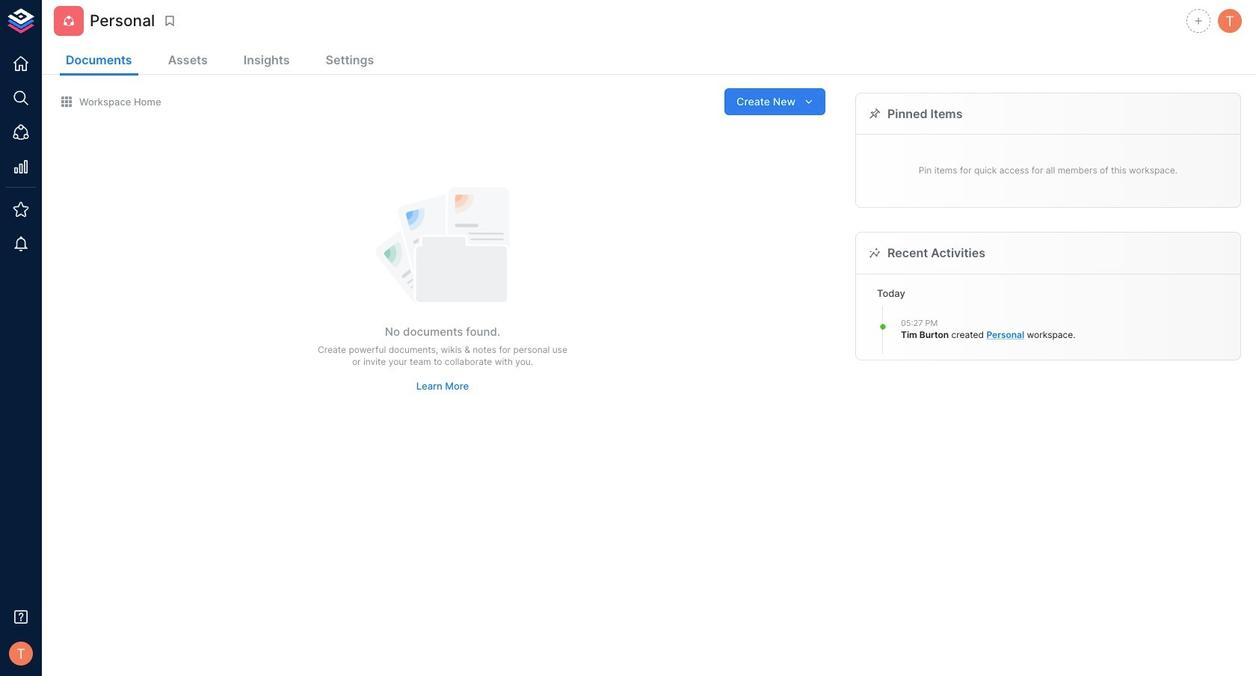 Task type: locate. For each thing, give the bounding box(es) containing it.
bookmark image
[[163, 14, 177, 28]]



Task type: vqa. For each thing, say whether or not it's contained in the screenshot.
"Bookmark" image
yes



